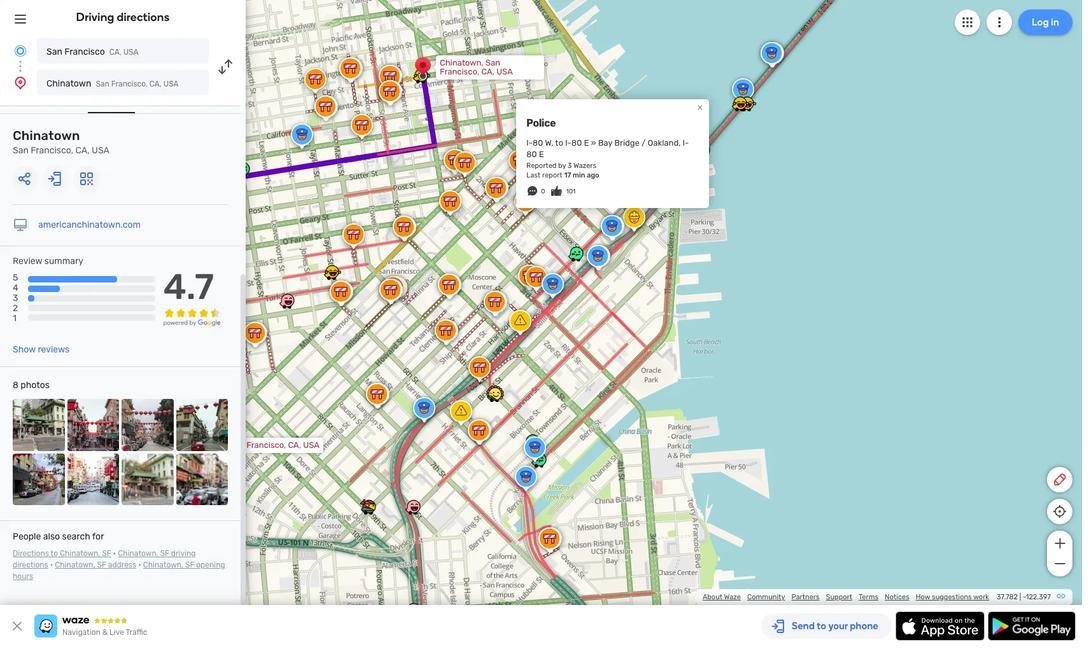 Task type: vqa. For each thing, say whether or not it's contained in the screenshot.
37.782 | -122.397
yes



Task type: locate. For each thing, give the bounding box(es) containing it.
san
[[46, 46, 62, 57], [486, 58, 500, 67], [96, 80, 109, 88], [13, 145, 29, 156], [230, 440, 245, 450]]

chinatown, inside chinatown, sf driving directions
[[118, 549, 158, 558]]

|
[[1019, 593, 1021, 601]]

also
[[43, 532, 60, 542]]

community
[[747, 593, 785, 601]]

directions inside chinatown, sf driving directions
[[13, 561, 48, 570]]

chinatown, inside chinatown, san francisco, ca, usa
[[440, 58, 483, 67]]

3 i- from the left
[[683, 138, 689, 147]]

0 vertical spatial directions
[[117, 10, 170, 24]]

suggestions
[[932, 593, 972, 601]]

francisco,
[[440, 67, 479, 76], [111, 80, 148, 88], [31, 145, 73, 156], [247, 440, 286, 450]]

×
[[697, 101, 703, 113]]

4
[[13, 283, 18, 294]]

chinatown, sf opening hours
[[13, 561, 225, 581]]

chinatown, for chinatown, sf address
[[55, 561, 95, 570]]

live
[[110, 628, 124, 637]]

navigation & live traffic
[[62, 628, 147, 637]]

80
[[533, 138, 543, 147], [571, 138, 582, 147], [526, 149, 537, 159]]

bridge
[[614, 138, 640, 147]]

0 vertical spatial e
[[584, 138, 589, 147]]

e up reported
[[539, 149, 544, 159]]

terms
[[859, 593, 878, 601]]

sf for driving
[[160, 549, 169, 558]]

image 3 of chinatown, sf image
[[122, 399, 173, 451]]

for
[[92, 532, 104, 542]]

4.7
[[163, 266, 214, 308]]

destination button
[[88, 92, 135, 113]]

francisco, inside chinatown, san francisco, ca, usa
[[440, 67, 479, 76]]

3 inside i-80 w, to i-80 e » bay bridge / oakland, i- 80 e reported by 3 wazers last report 17 min ago
[[568, 162, 572, 170]]

chinatown,
[[440, 58, 483, 67], [60, 549, 100, 558], [118, 549, 158, 558], [55, 561, 95, 570], [143, 561, 183, 570]]

chinatown, sf opening hours link
[[13, 561, 225, 581]]

2 horizontal spatial i-
[[683, 138, 689, 147]]

point
[[48, 92, 69, 103]]

0 horizontal spatial to
[[51, 549, 58, 558]]

people
[[13, 532, 41, 542]]

review summary
[[13, 256, 83, 267]]

chinatown, inside the chinatown, sf opening hours
[[143, 561, 183, 570]]

computer image
[[13, 218, 28, 233]]

photos
[[21, 380, 50, 391]]

usa
[[123, 48, 138, 57], [496, 67, 513, 76], [163, 80, 179, 88], [92, 145, 109, 156], [303, 440, 320, 450]]

ca, inside san francisco ca, usa
[[109, 48, 121, 57]]

x image
[[10, 619, 25, 634]]

community link
[[747, 593, 785, 601]]

min
[[573, 171, 585, 179]]

e left »
[[584, 138, 589, 147]]

80 left w,
[[533, 138, 543, 147]]

waze
[[724, 593, 741, 601]]

destination
[[88, 92, 135, 103]]

17
[[564, 171, 571, 179]]

partners link
[[791, 593, 820, 601]]

how
[[916, 593, 930, 601]]

navigation
[[62, 628, 100, 637]]

about waze link
[[703, 593, 741, 601]]

i-
[[526, 138, 533, 147], [565, 138, 571, 147], [683, 138, 689, 147]]

sf inside chinatown, sf driving directions
[[160, 549, 169, 558]]

chinatown
[[46, 78, 91, 89], [13, 128, 80, 143]]

to inside i-80 w, to i-80 e » bay bridge / oakland, i- 80 e reported by 3 wazers last report 17 min ago
[[555, 138, 563, 147]]

zoom out image
[[1052, 556, 1068, 572]]

to right w,
[[555, 138, 563, 147]]

3 right by
[[568, 162, 572, 170]]

image 2 of chinatown, sf image
[[67, 399, 119, 451]]

1 vertical spatial 3
[[13, 293, 18, 304]]

directions
[[13, 549, 49, 558]]

i- right w,
[[565, 138, 571, 147]]

chinatown up the point
[[46, 78, 91, 89]]

sf for address
[[97, 561, 106, 570]]

0 horizontal spatial i-
[[526, 138, 533, 147]]

1 vertical spatial chinatown san francisco, ca, usa
[[13, 128, 109, 156]]

1 horizontal spatial 3
[[568, 162, 572, 170]]

3
[[568, 162, 572, 170], [13, 293, 18, 304]]

driving
[[171, 549, 196, 558]]

directions down directions
[[13, 561, 48, 570]]

0 horizontal spatial 3
[[13, 293, 18, 304]]

directions
[[117, 10, 170, 24], [13, 561, 48, 570]]

chinatown, sf address link
[[55, 561, 136, 570]]

1 horizontal spatial to
[[555, 138, 563, 147]]

summary
[[44, 256, 83, 267]]

chinatown, san francisco, ca, usa
[[440, 58, 513, 76]]

0 vertical spatial to
[[555, 138, 563, 147]]

san inside chinatown, san francisco, ca, usa
[[486, 58, 500, 67]]

chinatown san francisco, ca, usa up destination
[[46, 78, 179, 89]]

image 4 of chinatown, sf image
[[176, 399, 228, 451]]

ca, inside chinatown, san francisco, ca, usa
[[481, 67, 494, 76]]

usa inside chinatown, san francisco, ca, usa
[[496, 67, 513, 76]]

37.782
[[997, 593, 1018, 601]]

sf
[[102, 549, 111, 558], [160, 549, 169, 558], [97, 561, 106, 570], [185, 561, 194, 570]]

chinatown san francisco, ca, usa
[[46, 78, 179, 89], [13, 128, 109, 156]]

i- left w,
[[526, 138, 533, 147]]

how suggestions work link
[[916, 593, 989, 601]]

chinatown san francisco, ca, usa down the point
[[13, 128, 109, 156]]

reported
[[526, 162, 557, 170]]

8 photos
[[13, 380, 50, 391]]

0 vertical spatial 3
[[568, 162, 572, 170]]

show reviews
[[13, 344, 69, 355]]

image 1 of chinatown, sf image
[[13, 399, 65, 451]]

2 i- from the left
[[565, 138, 571, 147]]

americanchinatown.com link
[[38, 220, 141, 230]]

partners
[[791, 593, 820, 601]]

image 8 of chinatown, sf image
[[176, 454, 228, 505]]

chinatown down starting point button
[[13, 128, 80, 143]]

/
[[642, 138, 646, 147]]

1 vertical spatial to
[[51, 549, 58, 558]]

3 inside 5 4 3 2 1
[[13, 293, 18, 304]]

× link
[[694, 101, 706, 113]]

sf inside the chinatown, sf opening hours
[[185, 561, 194, 570]]

chinatown, for chinatown, sf opening hours
[[143, 561, 183, 570]]

to down also
[[51, 549, 58, 558]]

americanchinatown.com
[[38, 220, 141, 230]]

san francisco ca, usa
[[46, 46, 138, 57]]

0 horizontal spatial directions
[[13, 561, 48, 570]]

e
[[584, 138, 589, 147], [539, 149, 544, 159]]

about
[[703, 593, 722, 601]]

0 horizontal spatial e
[[539, 149, 544, 159]]

i- right oakland,
[[683, 138, 689, 147]]

1 vertical spatial directions
[[13, 561, 48, 570]]

terms link
[[859, 593, 878, 601]]

1 vertical spatial e
[[539, 149, 544, 159]]

ca,
[[109, 48, 121, 57], [481, 67, 494, 76], [149, 80, 162, 88], [75, 145, 90, 156], [288, 440, 301, 450]]

1 horizontal spatial directions
[[117, 10, 170, 24]]

by
[[558, 162, 566, 170]]

3 down 5
[[13, 293, 18, 304]]

directions to chinatown, sf link
[[13, 549, 111, 558]]

1 horizontal spatial i-
[[565, 138, 571, 147]]

notices link
[[885, 593, 909, 601]]

to
[[555, 138, 563, 147], [51, 549, 58, 558]]

directions right driving
[[117, 10, 170, 24]]

show
[[13, 344, 36, 355]]



Task type: describe. For each thing, give the bounding box(es) containing it.
starting point
[[13, 92, 69, 103]]

1
[[13, 313, 17, 324]]

ago
[[587, 171, 599, 179]]

0 vertical spatial chinatown
[[46, 78, 91, 89]]

chinatown, for chinatown, sf driving directions
[[118, 549, 158, 558]]

chinatown, for chinatown, san francisco, ca, usa
[[440, 58, 483, 67]]

starting point button
[[13, 92, 69, 112]]

support link
[[826, 593, 852, 601]]

1 i- from the left
[[526, 138, 533, 147]]

report
[[542, 171, 562, 179]]

sf for opening
[[185, 561, 194, 570]]

122.397
[[1026, 593, 1051, 601]]

8
[[13, 380, 18, 391]]

2
[[13, 303, 18, 314]]

address
[[108, 561, 136, 570]]

work
[[973, 593, 989, 601]]

101
[[566, 188, 576, 195]]

usa inside san francisco ca, usa
[[123, 48, 138, 57]]

image 7 of chinatown, sf image
[[122, 454, 173, 505]]

image 6 of chinatown, sf image
[[67, 454, 119, 505]]

chinatown, sf driving directions
[[13, 549, 196, 570]]

0
[[541, 188, 545, 195]]

people also search for
[[13, 532, 104, 542]]

francisco
[[65, 46, 105, 57]]

location image
[[13, 75, 28, 90]]

5 4 3 2 1
[[13, 272, 18, 324]]

37.782 | -122.397
[[997, 593, 1051, 601]]

link image
[[1056, 591, 1066, 601]]

»
[[591, 138, 596, 147]]

&
[[102, 628, 108, 637]]

1 vertical spatial chinatown
[[13, 128, 80, 143]]

bay
[[598, 138, 612, 147]]

review
[[13, 256, 42, 267]]

traffic
[[126, 628, 147, 637]]

w,
[[545, 138, 553, 147]]

notices
[[885, 593, 909, 601]]

0 vertical spatial chinatown san francisco, ca, usa
[[46, 78, 179, 89]]

about waze community partners support terms notices how suggestions work
[[703, 593, 989, 601]]

80 left »
[[571, 138, 582, 147]]

-
[[1023, 593, 1026, 601]]

police
[[526, 117, 556, 129]]

oakland,
[[648, 138, 681, 147]]

hours
[[13, 572, 33, 581]]

starting
[[13, 92, 46, 103]]

chinatown, sf address
[[55, 561, 136, 570]]

wazers
[[573, 162, 596, 170]]

last
[[526, 171, 541, 179]]

1 horizontal spatial e
[[584, 138, 589, 147]]

reviews
[[38, 344, 69, 355]]

chinatown, sf driving directions link
[[13, 549, 196, 570]]

support
[[826, 593, 852, 601]]

image 5 of chinatown, sf image
[[13, 454, 65, 505]]

driving directions
[[76, 10, 170, 24]]

80 up reported
[[526, 149, 537, 159]]

i-80 w, to i-80 e » bay bridge / oakland, i- 80 e reported by 3 wazers last report 17 min ago
[[526, 138, 689, 179]]

zoom in image
[[1052, 536, 1068, 551]]

5
[[13, 272, 18, 283]]

pencil image
[[1052, 472, 1067, 488]]

san francisco, ca, usa
[[230, 440, 320, 450]]

search
[[62, 532, 90, 542]]

current location image
[[13, 43, 28, 59]]

directions to chinatown, sf
[[13, 549, 111, 558]]

driving
[[76, 10, 114, 24]]

opening
[[196, 561, 225, 570]]



